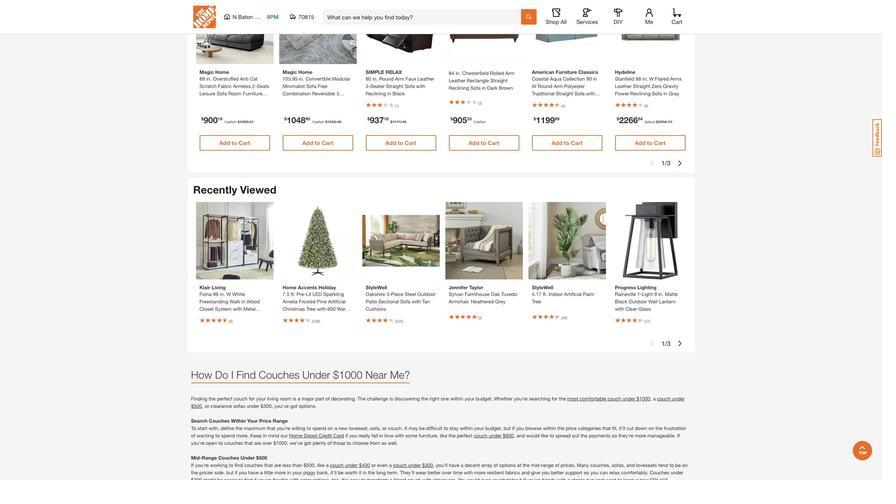 Task type: vqa. For each thing, say whether or not it's contained in the screenshot.


Task type: describe. For each thing, give the bounding box(es) containing it.
1 horizontal spatial for
[[249, 396, 255, 402]]

$500 inside mid-range couches under $500 if you're working to find couches that are less than $500, like a couch under $400 or even a couch under $300
[[256, 455, 267, 461]]

89 in. overstuffed anti cat scratch fabric armless 2-seats leisure sofa room furniture couch for apartment in gray image
[[196, 0, 274, 64]]

if inside the , and would like to spread out the payments so they're more manageable. if you're open to couches that are over $1000, we've got plenty of those to choose from as well.
[[678, 433, 681, 439]]

) for stylewell 4.17 ft. indoor artificial palm tree
[[567, 316, 568, 320]]

you down range
[[542, 470, 550, 476]]

0 vertical spatial 1
[[396, 104, 398, 108]]

your inside search couches within your price range to start with, define the maximum that you're willing to spend on a new loveseat, sofa, or couch. it may be difficult to stay within your budget, but if you browse within the price categories that fit, it'll cut down on the frustration of wanting to spend more. keep in mind our
[[475, 426, 484, 432]]

collection
[[563, 76, 585, 82]]

the right at
[[523, 463, 530, 469]]

in inside magic home 89 in. overstuffed anti cat scratch fabric armless 2-seats leisure sofa room furniture couch for apartment in gray
[[247, 98, 251, 104]]

1 horizontal spatial more
[[475, 470, 486, 476]]

home accents holiday 7.5 ft. pre-lit led sparkling amelia frosted pine artificial christmas tree with 600 warm white micro fairy lights
[[283, 285, 350, 320]]

oak
[[491, 292, 500, 298]]

cart for simple relax 80 in. round arm faux leather 3-seater straight sofa with reclining in black
[[405, 140, 417, 146]]

that left fit,
[[603, 426, 611, 432]]

cart for hydeline stanfield 88 in. w flared arms leather straight zero gravity power reclining sofa in gray
[[655, 140, 666, 146]]

diy
[[614, 18, 623, 25]]

1 vertical spatial aqua
[[586, 98, 597, 104]]

easy
[[350, 478, 360, 481]]

stanfield 88 in. w flared arms leather straight zero gravity power reclining sofa in gray image
[[612, 0, 689, 64]]

hydeline
[[615, 69, 636, 75]]

0 horizontal spatial have
[[248, 470, 259, 476]]

price
[[259, 418, 272, 424]]

piece
[[391, 292, 404, 298]]

stylewell for 4.17
[[532, 285, 554, 291]]

it's
[[342, 478, 349, 481]]

find inside the , you'll have a decent array of options at the mid-range of prices. many couches, sofas, and loveseats tend to be on the pricier side, but if you have a little more in your piggy bank, it'll be worth it in the long term. they'll wear better over time with more resilient fabrics and give you better support so you can relax comfortably. couches under $300 might be easier to find if you're flexible with color options, too. it's easy to transform a bland couch with
[[245, 478, 253, 481]]

add to cart for magic home 89 in. overstuffed anti cat scratch fabric armless 2-seats leisure sofa room furniture couch for apartment in gray
[[219, 140, 250, 146]]

couch up too.
[[330, 463, 344, 469]]

( up "$ 905 33 /carton"
[[478, 101, 479, 105]]

$ right 16
[[391, 119, 393, 124]]

most
[[568, 396, 579, 402]]

credit
[[319, 433, 332, 439]]

array
[[482, 463, 493, 469]]

we've
[[290, 441, 303, 447]]

33
[[467, 116, 472, 122]]

magic for 900
[[200, 69, 214, 75]]

/piece
[[645, 119, 656, 124]]

0 vertical spatial have
[[449, 463, 460, 469]]

if up easier
[[235, 470, 238, 476]]

your left budget.
[[465, 396, 475, 402]]

straight inside 84 in. chesterfield rolled arm leather rectangle straight reclining sofa in dark brown
[[491, 77, 508, 83]]

$1000,
[[274, 441, 289, 447]]

cushions inside american furniture classics coastal aqua collection 90 in w round arm polyester traditional straight sofa with removable cushions in aqua blue
[[559, 98, 579, 104]]

if inside mid-range couches under $500 if you're working to find couches that are less than $500, like a couch under $400 or even a couch under $300
[[191, 463, 194, 469]]

$300 inside the , you'll have a decent array of options at the mid-range of prices. many couches, sofas, and loveseats tend to be on the pricier side, but if you have a little more in your piggy bank, it'll be worth it in the long term. they'll wear better over time with more resilient fabrics and give you better support so you can relax comfortably. couches under $300 might be easier to find if you're flexible with color options, too. it's easy to transform a bland couch with
[[191, 478, 202, 481]]

) up "$ 905 33 /carton"
[[481, 101, 482, 105]]

( 538 )
[[312, 319, 320, 324]]

couch up the sofas
[[234, 396, 248, 402]]

( 1 )
[[395, 104, 399, 108]]

in. inside simple relax 80 in. round arm faux leather 3-seater straight sofa with reclining in black
[[373, 76, 378, 82]]

2 vertical spatial and
[[522, 470, 530, 476]]

the up manageable.
[[656, 426, 663, 432]]

0 horizontal spatial got
[[290, 404, 298, 410]]

fiona
[[200, 292, 212, 298]]

1199
[[536, 115, 555, 125]]

$ down sectional, at left
[[326, 119, 328, 124]]

modular
[[332, 76, 351, 82]]

, for , and would like to spread out the payments so they're more manageable. if you're open to couches that are over $1000, we've got plenty of those to choose from as well.
[[514, 433, 516, 439]]

$ left 21
[[238, 119, 240, 124]]

like inside the , and would like to spread out the payments so they're more manageable. if you're open to couches that are over $1000, we've got plenty of those to choose from as well.
[[541, 433, 549, 439]]

heathered
[[471, 299, 494, 305]]

37
[[646, 319, 650, 324]]

80 in. round arm faux leather 3-seater straight sofa with reclining in black image
[[362, 0, 440, 64]]

0 horizontal spatial $1000
[[333, 369, 363, 381]]

recently viewed
[[193, 184, 277, 196]]

0 horizontal spatial more
[[275, 470, 286, 476]]

9pm
[[267, 13, 279, 20]]

round inside american furniture classics coastal aqua collection 90 in w round arm polyester traditional straight sofa with removable cushions in aqua blue
[[538, 83, 553, 89]]

) for stylewell oakshire 3-piece steel outdoor patio sectional sofa with tan cushions
[[403, 319, 404, 324]]

living
[[267, 396, 279, 402]]

with inside home accents holiday 7.5 ft. pre-lit led sparkling amelia frosted pine artificial christmas tree with 600 warm white micro fairy lights
[[317, 306, 326, 312]]

range inside mid-range couches under $500 if you're working to find couches that are less than $500, like a couch under $400 or even a couch under $300
[[202, 455, 217, 461]]

artificial inside stylewell 4.17 ft. indoor artificial palm tree
[[565, 292, 582, 298]]

stay
[[450, 426, 459, 432]]

89
[[200, 76, 205, 82]]

define
[[221, 426, 234, 432]]

to inside mid-range couches under $500 if you're working to find couches that are less than $500, like a couch under $400 or even a couch under $300
[[229, 463, 233, 469]]

with down "decent" at the bottom
[[464, 470, 473, 476]]

1 is from the left
[[293, 396, 296, 402]]

me?
[[390, 369, 410, 381]]

$300,
[[261, 404, 273, 410]]

finding the perfect couch for your living room is a major part of decorating. the challenge is discovering the right one within your budget. whether you're searching for the most comfortable couch under $1000 , a
[[191, 396, 658, 402]]

couch down 'budget,'
[[474, 433, 488, 439]]

discovering
[[395, 396, 420, 402]]

in down less
[[287, 470, 291, 476]]

sofa inside magic home 89 in. overstuffed anti cat scratch fabric armless 2-seats leisure sofa room furniture couch for apartment in gray
[[217, 91, 227, 97]]

103.95 in. convertible modular minimalist sofa free combination reversible 3 seater velvet sectional, beige image
[[279, 0, 357, 64]]

0 horizontal spatial on
[[328, 426, 333, 432]]

are inside mid-range couches under $500 if you're working to find couches that are less than $500, like a couch under $400 or even a couch under $300
[[274, 463, 281, 469]]

the left pricier
[[191, 470, 198, 476]]

( for stylewell 4.17 ft. indoor artificial palm tree
[[562, 316, 563, 320]]

you're inside the , and would like to spread out the payments so they're more manageable. if you're open to couches that are over $1000, we've got plenty of those to choose from as well.
[[191, 441, 205, 447]]

1 horizontal spatial on
[[649, 426, 655, 432]]

in. inside 84 in. chesterfield rolled arm leather rectangle straight reclining sofa in dark brown
[[456, 70, 461, 76]]

love
[[385, 433, 394, 439]]

down
[[635, 426, 648, 432]]

1 horizontal spatial like
[[440, 433, 448, 439]]

under inside mid-range couches under $500 if you're working to find couches that are less than $500, like a couch under $400 or even a couch under $300
[[241, 455, 255, 461]]

transform
[[367, 478, 389, 481]]

couch right the comfortable
[[608, 396, 622, 402]]

with left color at the left bottom of the page
[[290, 478, 299, 481]]

home inside magic home 103.95 in. convertible modular minimalist sofa free combination reversible 3 seater velvet sectional, beige
[[299, 69, 313, 75]]

you down loveseat,
[[350, 433, 358, 439]]

gray inside hydeline stanfield 88 in. w flared arms leather straight zero gravity power reclining sofa in gray
[[669, 91, 680, 97]]

( for klair living fiona 96 in. w white freestanding walk in wood closet system with metal frame
[[229, 319, 230, 324]]

leather for 2266
[[615, 83, 632, 89]]

the left most
[[559, 396, 566, 402]]

keep
[[250, 433, 262, 439]]

4 add to cart from the left
[[469, 140, 500, 146]]

if inside search couches within your price range to start with, define the maximum that you're willing to spend on a new loveseat, sofa, or couch. it may be difficult to stay within your budget, but if you browse within the price categories that fit, it'll cut down on the frustration of wanting to spend more. keep in mind our
[[513, 426, 515, 432]]

seater inside simple relax 80 in. round arm faux leather 3-seater straight sofa with reclining in black
[[371, 83, 385, 89]]

1 / 3 for in
[[662, 159, 671, 167]]

you right side,
[[239, 470, 247, 476]]

( 2 ) for oakshire 3-piece steel outdoor patio sectional sofa with tan cushions
[[478, 316, 482, 320]]

add to cart button for magic home 103.95 in. convertible modular minimalist sofa free combination reversible 3 seater velvet sectional, beige
[[283, 135, 353, 151]]

with down wear
[[423, 478, 432, 481]]

sofa inside magic home 103.95 in. convertible modular minimalist sofa free combination reversible 3 seater velvet sectional, beige
[[306, 83, 317, 89]]

$ right /piece
[[657, 119, 659, 124]]

services button
[[576, 8, 599, 25]]

( for simple relax 80 in. round arm faux leather 3-seater straight sofa with reclining in black
[[395, 104, 396, 108]]

minimalist
[[283, 83, 305, 89]]

4 add to cart button from the left
[[449, 135, 520, 151]]

( for stylewell oakshire 3-piece steel outdoor patio sectional sofa with tan cushions
[[395, 319, 396, 324]]

shop
[[546, 18, 559, 25]]

add to cart button for simple relax 80 in. round arm faux leather 3-seater straight sofa with reclining in black
[[366, 135, 436, 151]]

it'll inside search couches within your price range to start with, define the maximum that you're willing to spend on a new loveseat, sofa, or couch. it may be difficult to stay within your budget, but if you browse within the price categories that fit, it'll cut down on the frustration of wanting to spend more. keep in mind our
[[620, 426, 626, 432]]

70815
[[299, 13, 314, 20]]

right
[[430, 396, 440, 402]]

raineville
[[615, 292, 636, 298]]

your up , or clearance sofas under $300, you've got options.
[[256, 396, 266, 402]]

you're right whether
[[514, 396, 528, 402]]

add for magic home 103.95 in. convertible modular minimalist sofa free combination reversible 3 seater velvet sectional, beige
[[303, 140, 313, 146]]

couch up term.
[[393, 463, 407, 469]]

straight inside hydeline stanfield 88 in. w flared arms leather straight zero gravity power reclining sofa in gray
[[633, 83, 651, 89]]

home up we've
[[289, 433, 303, 439]]

magic home 103.95 in. convertible modular minimalist sofa free combination reversible 3 seater velvet sectional, beige
[[283, 69, 351, 104]]

like inside mid-range couches under $500 if you're working to find couches that are less than $500, like a couch under $400 or even a couch under $300
[[317, 463, 325, 469]]

in inside search couches within your price range to start with, define the maximum that you're willing to spend on a new loveseat, sofa, or couch. it may be difficult to stay within your budget, but if you browse within the price categories that fit, it'll cut down on the frustration of wanting to spend more. keep in mind our
[[263, 433, 267, 439]]

937
[[370, 115, 384, 125]]

be down side,
[[217, 478, 223, 481]]

cut
[[627, 426, 634, 432]]

got inside the , and would like to spread out the payments so they're more manageable. if you're open to couches that are over $1000, we've got plenty of those to choose from as well.
[[304, 441, 312, 447]]

feedback link image
[[873, 119, 883, 157]]

within
[[231, 418, 246, 424]]

of inside search couches within your price range to start with, define the maximum that you're willing to spend on a new loveseat, sofa, or couch. it may be difficult to stay within your budget, but if you browse within the price categories that fit, it'll cut down on the frustration of wanting to spend more. keep in mind our
[[191, 433, 195, 439]]

45 inside $ 937 16 $ 1171 . 45
[[403, 119, 407, 124]]

freestanding
[[200, 299, 228, 305]]

even
[[378, 463, 388, 469]]

raineville 1-light 9 in. matte black outdoor wall lantern with clear glass image
[[612, 202, 689, 280]]

lights
[[323, 314, 336, 320]]

home inside home accents holiday 7.5 ft. pre-lit led sparkling amelia frosted pine artificial christmas tree with 600 warm white micro fairy lights
[[283, 285, 297, 291]]

white inside home accents holiday 7.5 ft. pre-lit led sparkling amelia frosted pine artificial christmas tree with 600 warm white micro fairy lights
[[283, 314, 295, 320]]

decent
[[465, 463, 480, 469]]

rouge
[[255, 13, 272, 20]]

cart for magic home 103.95 in. convertible modular minimalist sofa free combination reversible 3 seater velvet sectional, beige
[[322, 140, 334, 146]]

stylewell for oakshire
[[366, 285, 387, 291]]

difficult
[[427, 426, 443, 432]]

warm
[[337, 306, 350, 312]]

black inside simple relax 80 in. round arm faux leather 3-seater straight sofa with reclining in black
[[393, 91, 405, 97]]

but inside search couches within your price range to start with, define the maximum that you're willing to spend on a new loveseat, sofa, or couch. it may be difficult to stay within your budget, but if you browse within the price categories that fit, it'll cut down on the frustration of wanting to spend more. keep in mind our
[[504, 426, 511, 432]]

might
[[204, 478, 216, 481]]

it'll inside the , you'll have a decent array of options at the mid-range of prices. many couches, sofas, and loveseats tend to be on the pricier side, but if you have a little more in your piggy bank, it'll be worth it in the long term. they'll wear better over time with more resilient fabrics and give you better support so you can relax comfortably. couches under $300 might be easier to find if you're flexible with color options, too. it's easy to transform a bland couch with
[[331, 470, 337, 476]]

within right stay
[[460, 426, 473, 432]]

add to cart button for hydeline stanfield 88 in. w flared arms leather straight zero gravity power reclining sofa in gray
[[615, 135, 686, 151]]

room
[[228, 91, 242, 97]]

of up resilient
[[494, 463, 498, 469]]

3 for stylewell 4.17 ft. indoor artificial palm tree
[[668, 340, 671, 348]]

4.17 ft. indoor artificial palm tree image
[[529, 202, 606, 280]]

piggy
[[304, 470, 316, 476]]

$ left 16
[[368, 116, 370, 122]]

if right 'card' at the bottom left
[[346, 433, 348, 439]]

90 inside american furniture classics coastal aqua collection 90 in w round arm polyester traditional straight sofa with removable cushions in aqua blue
[[587, 76, 592, 82]]

$600
[[503, 433, 514, 439]]

services
[[577, 18, 598, 25]]

fairy
[[311, 314, 321, 320]]

leather inside 84 in. chesterfield rolled arm leather rectangle straight reclining sofa in dark brown
[[449, 77, 466, 83]]

within up spread
[[543, 426, 556, 432]]

couch
[[200, 98, 214, 104]]

w inside hydeline stanfield 88 in. w flared arms leather straight zero gravity power reclining sofa in gray
[[650, 76, 654, 82]]

a inside search couches within your price range to start with, define the maximum that you're willing to spend on a new loveseat, sofa, or couch. it may be difficult to stay within your budget, but if you browse within the price categories that fit, it'll cut down on the frustration of wanting to spend more. keep in mind our
[[335, 426, 337, 432]]

apartment
[[223, 98, 246, 104]]

add to cart for simple relax 80 in. round arm faux leather 3-seater straight sofa with reclining in black
[[386, 140, 417, 146]]

the up clearance
[[209, 396, 216, 402]]

how
[[191, 369, 212, 381]]

( 8 ) for reclining
[[645, 104, 649, 108]]

18
[[218, 116, 223, 122]]

of right part at the bottom of the page
[[326, 396, 330, 402]]

1 vertical spatial and
[[627, 463, 635, 469]]

your
[[247, 418, 258, 424]]

black inside progress lighting raineville 1-light 9 in. matte black outdoor wall lantern with clear glass
[[615, 299, 628, 305]]

white inside the klair living fiona 96 in. w white freestanding walk in wood closet system with metal frame
[[233, 292, 245, 298]]

add to cart button for american furniture classics coastal aqua collection 90 in w round arm polyester traditional straight sofa with removable cushions in aqua blue
[[532, 135, 603, 151]]

1 vertical spatial $1000
[[637, 396, 651, 402]]

103.95
[[283, 76, 298, 82]]

3- inside stylewell oakshire 3-piece steel outdoor patio sectional sofa with tan cushions
[[387, 292, 391, 298]]

1 horizontal spatial perfect
[[457, 433, 473, 439]]

you're inside mid-range couches under $500 if you're working to find couches that are less than $500, like a couch under $400 or even a couch under $300
[[195, 463, 209, 469]]

/carton for 1048
[[312, 119, 325, 124]]

more inside the , and would like to spread out the payments so they're more manageable. if you're open to couches that are over $1000, we've got plenty of those to choose from as well.
[[635, 433, 647, 439]]

add for magic home 89 in. overstuffed anti cat scratch fabric armless 2-seats leisure sofa room furniture couch for apartment in gray
[[219, 140, 230, 146]]

73
[[669, 119, 673, 124]]

prices.
[[561, 463, 576, 469]]

flared
[[656, 76, 669, 82]]

browse
[[526, 426, 542, 432]]

the down within
[[236, 426, 243, 432]]

( 2 ) for 80 in. round arm faux leather 3-seater straight sofa with reclining in black
[[478, 101, 482, 105]]

( for home accents holiday 7.5 ft. pre-lit led sparkling amelia frosted pine artificial christmas tree with 600 warm white micro fairy lights
[[312, 319, 313, 324]]

, or clearance sofas under $300, you've got options.
[[202, 404, 317, 410]]

. inside $ 937 16 $ 1171 . 45
[[401, 119, 403, 124]]

mind
[[268, 433, 279, 439]]

with down couch.
[[395, 433, 404, 439]]

couches inside the , and would like to spread out the payments so they're more manageable. if you're open to couches that are over $1000, we've got plenty of those to choose from as well.
[[224, 441, 243, 447]]

but inside the , you'll have a decent array of options at the mid-range of prices. many couches, sofas, and loveseats tend to be on the pricier side, but if you have a little more in your piggy bank, it'll be worth it in the long term. they'll wear better over time with more resilient fabrics and give you better support so you can relax comfortably. couches under $300 might be easier to find if you're flexible with color options, too. it's easy to transform a bland couch with
[[226, 470, 234, 476]]

christmas
[[283, 306, 305, 312]]

in inside the klair living fiona 96 in. w white freestanding walk in wood closet system with metal frame
[[242, 299, 246, 305]]

84 in. chesterfield rolled arm leather rectangle straight reclining sofa in dark brown image
[[446, 0, 523, 64]]

if right easier
[[254, 478, 257, 481]]

plenty
[[313, 441, 326, 447]]

1048
[[287, 115, 306, 125]]

28
[[563, 316, 567, 320]]

armless
[[233, 83, 251, 89]]

your inside the , you'll have a decent array of options at the mid-range of prices. many couches, sofas, and loveseats tend to be on the pricier side, but if you have a little more in your piggy bank, it'll be worth it in the long term. they'll wear better over time with more resilient fabrics and give you better support so you can relax comfortably. couches under $300 might be easier to find if you're flexible with color options, too. it's easy to transform a bland couch with
[[293, 470, 302, 476]]

2 for oakshire 3-piece steel outdoor patio sectional sofa with tan cushions
[[479, 316, 481, 320]]

the inside the , and would like to spread out the payments so they're more manageable. if you're open to couches that are over $1000, we've got plenty of those to choose from as well.
[[581, 433, 588, 439]]

in right "fall"
[[380, 433, 383, 439]]

$ down 'combination'
[[285, 116, 287, 122]]

sofa inside stylewell oakshire 3-piece steel outdoor patio sectional sofa with tan cushions
[[401, 299, 411, 305]]

of right range
[[555, 463, 560, 469]]

couch under $500
[[191, 396, 685, 410]]

$ left 18
[[201, 116, 204, 122]]

the left right
[[422, 396, 428, 402]]

in inside 84 in. chesterfield rolled arm leather rectangle straight reclining sofa in dark brown
[[482, 85, 486, 91]]

, for , or clearance sofas under $300, you've got options.
[[202, 404, 204, 410]]

2 horizontal spatial for
[[552, 396, 558, 402]]

couches,
[[591, 463, 611, 469]]

cushions inside stylewell oakshire 3-piece steel outdoor patio sectional sofa with tan cushions
[[366, 306, 387, 312]]

round inside simple relax 80 in. round arm faux leather 3-seater straight sofa with reclining in black
[[379, 76, 394, 82]]

stylewell 4.17 ft. indoor artificial palm tree
[[532, 285, 595, 305]]

$500 inside couch under $500
[[191, 404, 202, 410]]

bland
[[394, 478, 406, 481]]

$ down power
[[617, 116, 620, 122]]

rolled
[[490, 70, 504, 76]]

mid-
[[191, 455, 202, 461]]

that up mind
[[267, 426, 276, 432]]

( for progress lighting raineville 1-light 9 in. matte black outdoor wall lantern with clear glass
[[645, 319, 646, 324]]

) for american furniture classics coastal aqua collection 90 in w round arm polyester traditional straight sofa with removable cushions in aqua blue
[[565, 104, 566, 108]]

cart for american furniture classics coastal aqua collection 90 in w round arm polyester traditional straight sofa with removable cushions in aqua blue
[[571, 140, 583, 146]]

84 inside $ 2266 84 /piece $ 2956 . 73
[[638, 116, 643, 122]]

/ for in
[[666, 159, 668, 167]]

the up spread
[[558, 426, 565, 432]]

in. inside progress lighting raineville 1-light 9 in. matte black outdoor wall lantern with clear glass
[[659, 292, 664, 298]]

in inside simple relax 80 in. round arm faux leather 3-seater straight sofa with reclining in black
[[388, 91, 391, 97]]

. for 900
[[249, 119, 250, 124]]

depot
[[304, 433, 317, 439]]

furniture inside american furniture classics coastal aqua collection 90 in w round arm polyester traditional straight sofa with removable cushions in aqua blue
[[556, 69, 578, 75]]

with inside stylewell oakshire 3-piece steel outdoor patio sectional sofa with tan cushions
[[412, 299, 421, 305]]

in down "polyester"
[[581, 98, 584, 104]]

tree inside home accents holiday 7.5 ft. pre-lit led sparkling amelia frosted pine artificial christmas tree with 600 warm white micro fairy lights
[[307, 306, 316, 312]]

artificial inside home accents holiday 7.5 ft. pre-lit led sparkling amelia frosted pine artificial christmas tree with 600 warm white micro fairy lights
[[328, 299, 346, 305]]

. for 2266
[[667, 119, 669, 124]]

0 horizontal spatial spend
[[221, 433, 235, 439]]

or inside search couches within your price range to start with, define the maximum that you're willing to spend on a new loveseat, sofa, or couch. it may be difficult to stay within your budget, but if you browse within the price categories that fit, it'll cut down on the frustration of wanting to spend more. keep in mind our
[[383, 426, 387, 432]]

0 horizontal spatial or
[[205, 404, 209, 410]]

within right one
[[451, 396, 464, 402]]

you left can
[[591, 470, 599, 476]]

options,
[[313, 478, 331, 481]]

2266
[[620, 115, 638, 125]]

grey
[[496, 299, 506, 305]]

. for 1048
[[336, 119, 338, 124]]

600
[[328, 306, 336, 312]]

) for hydeline stanfield 88 in. w flared arms leather straight zero gravity power reclining sofa in gray
[[648, 104, 649, 108]]

arm inside simple relax 80 in. round arm faux leather 3-seater straight sofa with reclining in black
[[395, 76, 404, 82]]

oakshire
[[366, 292, 385, 298]]

in right it
[[363, 470, 367, 476]]

time
[[453, 470, 463, 476]]

shop all
[[546, 18, 567, 25]]



Task type: locate. For each thing, give the bounding box(es) containing it.
1 vertical spatial are
[[274, 463, 281, 469]]

add to cart button down 99
[[532, 135, 603, 151]]

maximum
[[244, 426, 266, 432]]

you'll
[[436, 463, 448, 469]]

over inside the , you'll have a decent array of options at the mid-range of prices. many couches, sofas, and loveseats tend to be on the pricier side, but if you have a little more in your piggy bank, it'll be worth it in the long term. they'll wear better over time with more resilient fabrics and give you better support so you can relax comfortably. couches under $300 might be easier to find if you're flexible with color options, too. it's easy to transform a bland couch with
[[442, 470, 452, 476]]

couches inside mid-range couches under $500 if you're working to find couches that are less than $500, like a couch under $400 or even a couch under $300
[[244, 463, 263, 469]]

sofa inside simple relax 80 in. round arm faux leather 3-seater straight sofa with reclining in black
[[405, 83, 415, 89]]

) for jennifer taylor sylvan farmhouse oak tuxedo armchair, heathered grey
[[481, 316, 482, 320]]

from
[[370, 441, 380, 447]]

4 . from the left
[[667, 119, 669, 124]]

options
[[500, 463, 516, 469]]

0 vertical spatial furniture
[[556, 69, 578, 75]]

stylewell inside stylewell oakshire 3-piece steel outdoor patio sectional sofa with tan cushions
[[366, 285, 387, 291]]

that inside the , and would like to spread out the payments so they're more manageable. if you're open to couches that are over $1000, we've got plenty of those to choose from as well.
[[245, 441, 253, 447]]

1 horizontal spatial is
[[390, 396, 393, 402]]

2 1 / 3 from the top
[[662, 340, 671, 348]]

relax
[[386, 69, 402, 75]]

add for simple relax 80 in. round arm faux leather 3-seater straight sofa with reclining in black
[[386, 140, 397, 146]]

90 inside $ 1048 90 /carton $ 1250 . 45
[[306, 116, 310, 122]]

artificial down sparkling
[[328, 299, 346, 305]]

1 horizontal spatial /carton
[[312, 119, 325, 124]]

1 for stylewell 4.17 ft. indoor artificial palm tree
[[662, 340, 666, 348]]

, inside the , and would like to spread out the payments so they're more manageable. if you're open to couches that are over $1000, we've got plenty of those to choose from as well.
[[514, 433, 516, 439]]

2 stylewell from the left
[[532, 285, 554, 291]]

1 horizontal spatial over
[[442, 470, 452, 476]]

sofa down fabric
[[217, 91, 227, 97]]

2 ft. from the left
[[543, 292, 548, 298]]

1 vertical spatial gray
[[253, 98, 263, 104]]

add to cart for american furniture classics coastal aqua collection 90 in w round arm polyester traditional straight sofa with removable cushions in aqua blue
[[552, 140, 583, 146]]

couches down keep
[[244, 463, 263, 469]]

1 horizontal spatial range
[[273, 418, 288, 424]]

2 horizontal spatial arm
[[554, 83, 563, 89]]

with down faux
[[417, 83, 426, 89]]

0 horizontal spatial reclining
[[366, 91, 386, 97]]

2 add to cart from the left
[[303, 140, 334, 146]]

0 horizontal spatial /carton
[[224, 119, 237, 124]]

have left little
[[248, 470, 259, 476]]

cart for magic home 89 in. overstuffed anti cat scratch fabric armless 2-seats leisure sofa room furniture couch for apartment in gray
[[239, 140, 250, 146]]

1 magic from the left
[[200, 69, 214, 75]]

0 horizontal spatial ( 8 )
[[229, 319, 233, 324]]

0 horizontal spatial range
[[202, 455, 217, 461]]

0 horizontal spatial aqua
[[550, 76, 562, 82]]

oakshire 3-piece steel outdoor patio sectional sofa with tan cushions image
[[362, 202, 440, 280]]

3- up sectional
[[387, 292, 391, 298]]

this is the first slide image for in
[[650, 161, 656, 166]]

2 add from the left
[[303, 140, 313, 146]]

that inside mid-range couches under $500 if you're working to find couches that are less than $500, like a couch under $400 or even a couch under $300
[[265, 463, 273, 469]]

1 vertical spatial outdoor
[[629, 299, 647, 305]]

in. right 88
[[643, 76, 648, 82]]

are inside the , and would like to spread out the payments so they're more manageable. if you're open to couches that are over $1000, we've got plenty of those to choose from as well.
[[254, 441, 261, 447]]

1 vertical spatial 3
[[668, 159, 671, 167]]

straight inside simple relax 80 in. round arm faux leather 3-seater straight sofa with reclining in black
[[386, 83, 404, 89]]

white
[[233, 292, 245, 298], [283, 314, 295, 320]]

or left even
[[372, 463, 376, 469]]

2 add to cart button from the left
[[283, 135, 353, 151]]

payments
[[589, 433, 611, 439]]

1 vertical spatial got
[[304, 441, 312, 447]]

3 /carton from the left
[[474, 119, 486, 124]]

add to cart
[[219, 140, 250, 146], [303, 140, 334, 146], [386, 140, 417, 146], [469, 140, 500, 146], [552, 140, 583, 146], [635, 140, 666, 146]]

sofa inside american furniture classics coastal aqua collection 90 in w round arm polyester traditional straight sofa with removable cushions in aqua blue
[[575, 91, 585, 97]]

it'll right fit,
[[620, 426, 626, 432]]

matte
[[665, 292, 678, 298]]

4 add from the left
[[469, 140, 480, 146]]

2 next slide image from the top
[[678, 341, 683, 347]]

w down coastal at right
[[532, 83, 537, 89]]

couch down wear
[[408, 478, 421, 481]]

stylewell up 4.17
[[532, 285, 554, 291]]

how do i find couches under $1000 near me?
[[191, 369, 410, 381]]

1 add to cart button from the left
[[200, 135, 270, 151]]

have
[[449, 463, 460, 469], [248, 470, 259, 476]]

so down many
[[584, 470, 590, 476]]

0 horizontal spatial over
[[263, 441, 272, 447]]

) for progress lighting raineville 1-light 9 in. matte black outdoor wall lantern with clear glass
[[650, 319, 651, 324]]

cart link
[[670, 8, 685, 25]]

add to cart down the 1171
[[386, 140, 417, 146]]

coastal aqua collection 90 in w round arm polyester traditional straight sofa with removable cushions in aqua blue image
[[529, 0, 606, 64]]

) up the 1171
[[398, 104, 399, 108]]

in left mind
[[263, 433, 267, 439]]

home up overstuffed
[[215, 69, 229, 75]]

2 for 80 in. round arm faux leather 3-seater straight sofa with reclining in black
[[479, 101, 481, 105]]

the home depot logo image
[[193, 6, 216, 28]]

3 add from the left
[[386, 140, 397, 146]]

1 vertical spatial 90
[[306, 116, 310, 122]]

be up it's
[[338, 470, 344, 476]]

or
[[205, 404, 209, 410], [383, 426, 387, 432], [372, 463, 376, 469]]

sofa inside 84 in. chesterfield rolled arm leather rectangle straight reclining sofa in dark brown
[[471, 85, 481, 91]]

205
[[396, 319, 403, 324]]

if down mid-
[[191, 463, 194, 469]]

indoor
[[549, 292, 563, 298]]

2 . from the left
[[336, 119, 338, 124]]

2 vertical spatial w
[[227, 292, 231, 298]]

add to cart for hydeline stanfield 88 in. w flared arms leather straight zero gravity power reclining sofa in gray
[[635, 140, 666, 146]]

straight down 88
[[633, 83, 651, 89]]

0 horizontal spatial it'll
[[331, 470, 337, 476]]

ft. inside stylewell 4.17 ft. indoor artificial palm tree
[[543, 292, 548, 298]]

leather inside hydeline stanfield 88 in. w flared arms leather straight zero gravity power reclining sofa in gray
[[615, 83, 632, 89]]

in. inside magic home 89 in. overstuffed anti cat scratch fabric armless 2-seats leisure sofa room furniture couch for apartment in gray
[[206, 76, 212, 82]]

be right "may"
[[420, 426, 425, 432]]

. right /piece
[[667, 119, 669, 124]]

find up easier
[[235, 463, 243, 469]]

in. right 96
[[220, 292, 225, 298]]

like
[[440, 433, 448, 439], [541, 433, 549, 439], [317, 463, 325, 469]]

6 add from the left
[[635, 140, 646, 146]]

that down more. at the left of the page
[[245, 441, 253, 447]]

magic home 89 in. overstuffed anti cat scratch fabric armless 2-seats leisure sofa room furniture couch for apartment in gray
[[200, 69, 270, 104]]

couches up living
[[259, 369, 300, 381]]

5 add to cart button from the left
[[532, 135, 603, 151]]

the up the transform
[[368, 470, 375, 476]]

1 vertical spatial $300
[[191, 478, 202, 481]]

gray inside magic home 89 in. overstuffed anti cat scratch fabric armless 2-seats leisure sofa room furniture couch for apartment in gray
[[253, 98, 263, 104]]

96
[[213, 292, 219, 298]]

do
[[215, 369, 228, 381]]

$300 inside mid-range couches under $500 if you're working to find couches that are less than $500, like a couch under $400 or even a couch under $300
[[423, 463, 433, 469]]

2 ( 2 ) from the top
[[478, 316, 482, 320]]

0 horizontal spatial white
[[233, 292, 245, 298]]

chesterfield
[[463, 70, 489, 76]]

84 in. chesterfield rolled arm leather rectangle straight reclining sofa in dark brown
[[449, 70, 515, 91]]

add down $ 900 18 /carton $ 1000 . 21
[[219, 140, 230, 146]]

1 horizontal spatial 84
[[638, 116, 643, 122]]

walk
[[230, 299, 240, 305]]

1 for american furniture classics coastal aqua collection 90 in w round arm polyester traditional straight sofa with removable cushions in aqua blue
[[662, 159, 666, 167]]

0 vertical spatial $1000
[[333, 369, 363, 381]]

What can we help you find today? search field
[[328, 10, 521, 24]]

1 horizontal spatial or
[[372, 463, 376, 469]]

8 for system
[[230, 319, 232, 324]]

over down mind
[[263, 441, 272, 447]]

under down more. at the left of the page
[[241, 455, 255, 461]]

next slide image
[[678, 161, 683, 166], [678, 341, 683, 347]]

1 vertical spatial or
[[383, 426, 387, 432]]

couch inside couch under $500
[[658, 396, 671, 402]]

seats
[[257, 83, 270, 89]]

1 vertical spatial 3-
[[387, 292, 391, 298]]

0 vertical spatial black
[[393, 91, 405, 97]]

add to cart button for magic home 89 in. overstuffed anti cat scratch fabric armless 2-seats leisure sofa room furniture couch for apartment in gray
[[200, 135, 270, 151]]

is right room
[[293, 396, 296, 402]]

) down stylewell 4.17 ft. indoor artificial palm tree in the bottom right of the page
[[567, 316, 568, 320]]

for inside magic home 89 in. overstuffed anti cat scratch fabric armless 2-seats leisure sofa room furniture couch for apartment in gray
[[216, 98, 221, 104]]

with down walk
[[233, 306, 242, 312]]

1 horizontal spatial got
[[304, 441, 312, 447]]

7.5 ft. pre-lit led sparkling amelia frosted pine artificial christmas tree with 600 warm white micro fairy lights image
[[279, 202, 357, 280]]

leather for 937
[[418, 76, 435, 82]]

2 45 from the left
[[403, 119, 407, 124]]

tree down 4.17
[[532, 299, 542, 305]]

black up "( 1 )"
[[393, 91, 405, 97]]

1 horizontal spatial white
[[283, 314, 295, 320]]

steel
[[405, 292, 416, 298]]

arm down 'relax'
[[395, 76, 404, 82]]

the right out on the bottom of the page
[[581, 433, 588, 439]]

range up working
[[202, 455, 217, 461]]

find right easier
[[245, 478, 253, 481]]

1 vertical spatial range
[[202, 455, 217, 461]]

$ 1048 90 /carton $ 1250 . 45
[[285, 115, 342, 125]]

1 horizontal spatial 90
[[587, 76, 592, 82]]

polyester
[[565, 83, 585, 89]]

leather up power
[[615, 83, 632, 89]]

0 horizontal spatial cushions
[[366, 306, 387, 312]]

add to cart for magic home 103.95 in. convertible modular minimalist sofa free combination reversible 3 seater velvet sectional, beige
[[303, 140, 334, 146]]

in right walk
[[242, 299, 246, 305]]

progress lighting raineville 1-light 9 in. matte black outdoor wall lantern with clear glass
[[615, 285, 678, 312]]

gray down 2-
[[253, 98, 263, 104]]

0 vertical spatial round
[[379, 76, 394, 82]]

you're up pricier
[[195, 463, 209, 469]]

in. inside hydeline stanfield 88 in. w flared arms leather straight zero gravity power reclining sofa in gray
[[643, 76, 648, 82]]

decorating.
[[331, 396, 356, 402]]

/carton for 905
[[474, 119, 486, 124]]

8 up $ 2266 84 /piece $ 2956 . 73 at the top of the page
[[646, 104, 648, 108]]

under inside the , you'll have a decent array of options at the mid-range of prices. many couches, sofas, and loveseats tend to be on the pricier side, but if you have a little more in your piggy bank, it'll be worth it in the long term. they'll wear better over time with more resilient fabrics and give you better support so you can relax comfortably. couches under $300 might be easier to find if you're flexible with color options, too. it's easy to transform a bland couch with
[[671, 470, 684, 476]]

0 horizontal spatial round
[[379, 76, 394, 82]]

0 horizontal spatial black
[[393, 91, 405, 97]]

in down classics
[[594, 76, 598, 82]]

0 vertical spatial if
[[678, 433, 681, 439]]

1 horizontal spatial w
[[532, 83, 537, 89]]

/carton for 900
[[224, 119, 237, 124]]

couches down more. at the left of the page
[[224, 441, 243, 447]]

outdoor inside stylewell oakshire 3-piece steel outdoor patio sectional sofa with tan cushions
[[418, 292, 436, 298]]

can
[[600, 470, 608, 476]]

1 vertical spatial if
[[191, 463, 194, 469]]

in inside hydeline stanfield 88 in. w flared arms leather straight zero gravity power reclining sofa in gray
[[664, 91, 668, 97]]

1 /carton from the left
[[224, 119, 237, 124]]

2 horizontal spatial leather
[[615, 83, 632, 89]]

3 for american furniture classics coastal aqua collection 90 in w round arm polyester traditional straight sofa with removable cushions in aqua blue
[[668, 159, 671, 167]]

/carton inside $ 1048 90 /carton $ 1250 . 45
[[312, 119, 325, 124]]

1 / 3 for glass
[[662, 340, 671, 348]]

range inside search couches within your price range to start with, define the maximum that you're willing to spend on a new loveseat, sofa, or couch. it may be difficult to stay within your budget, but if you browse within the price categories that fit, it'll cut down on the frustration of wanting to spend more. keep in mind our
[[273, 418, 288, 424]]

with inside american furniture classics coastal aqua collection 90 in w round arm polyester traditional straight sofa with removable cushions in aqua blue
[[586, 91, 596, 97]]

of down to
[[191, 433, 195, 439]]

lit
[[306, 292, 312, 298]]

your
[[256, 396, 266, 402], [465, 396, 475, 402], [475, 426, 484, 432], [293, 470, 302, 476]]

1 vertical spatial over
[[442, 470, 452, 476]]

add to cart down 1000
[[219, 140, 250, 146]]

range down you've
[[273, 418, 288, 424]]

light
[[642, 292, 653, 298]]

reclining inside hydeline stanfield 88 in. w flared arms leather straight zero gravity power reclining sofa in gray
[[631, 91, 651, 97]]

couches
[[259, 369, 300, 381], [209, 418, 230, 424], [218, 455, 239, 461], [650, 470, 670, 476]]

( down sectional
[[395, 319, 396, 324]]

of down credit
[[328, 441, 332, 447]]

0 vertical spatial ( 2 )
[[478, 101, 482, 105]]

the down stay
[[449, 433, 456, 439]]

glass
[[639, 306, 651, 312]]

you're inside the , you'll have a decent array of options at the mid-range of prices. many couches, sofas, and loveseats tend to be on the pricier side, but if you have a little more in your piggy bank, it'll be worth it in the long term. they'll wear better over time with more resilient fabrics and give you better support so you can relax comfortably. couches under $300 might be easier to find if you're flexible with color options, too. it's easy to transform a bland couch with
[[258, 478, 272, 481]]

0 vertical spatial 8
[[646, 104, 648, 108]]

tree inside stylewell 4.17 ft. indoor artificial palm tree
[[532, 299, 542, 305]]

1 vertical spatial 1
[[662, 159, 666, 167]]

cart inside cart link
[[672, 18, 683, 25]]

1 horizontal spatial furniture
[[556, 69, 578, 75]]

sylvan
[[449, 292, 464, 298]]

0 vertical spatial next slide image
[[678, 161, 683, 166]]

2 down heathered
[[479, 316, 481, 320]]

1 horizontal spatial better
[[551, 470, 564, 476]]

challenge
[[367, 396, 388, 402]]

stylewell inside stylewell 4.17 ft. indoor artificial palm tree
[[532, 285, 554, 291]]

0 vertical spatial but
[[504, 426, 511, 432]]

) for home accents holiday 7.5 ft. pre-lit led sparkling amelia frosted pine artificial christmas tree with 600 warm white micro fairy lights
[[319, 319, 320, 324]]

arm inside 84 in. chesterfield rolled arm leather rectangle straight reclining sofa in dark brown
[[506, 70, 515, 76]]

couches inside the , you'll have a decent array of options at the mid-range of prices. many couches, sofas, and loveseats tend to be on the pricier side, but if you have a little more in your piggy bank, it'll be worth it in the long term. they'll wear better over time with more resilient fabrics and give you better support so you can relax comfortably. couches under $300 might be easier to find if you're flexible with color options, too. it's easy to transform a bland couch with
[[650, 470, 670, 476]]

w
[[650, 76, 654, 82], [532, 83, 537, 89], [227, 292, 231, 298]]

) down heathered
[[481, 316, 482, 320]]

with inside the klair living fiona 96 in. w white freestanding walk in wood closet system with metal frame
[[233, 306, 242, 312]]

gravity
[[664, 83, 679, 89]]

( 37 )
[[645, 319, 651, 324]]

the
[[209, 396, 216, 402], [422, 396, 428, 402], [559, 396, 566, 402], [236, 426, 243, 432], [558, 426, 565, 432], [656, 426, 663, 432], [449, 433, 456, 439], [581, 433, 588, 439], [523, 463, 530, 469], [191, 470, 198, 476], [368, 470, 375, 476]]

( for jennifer taylor sylvan farmhouse oak tuxedo armchair, heathered grey
[[478, 316, 479, 320]]

1 vertical spatial seater
[[283, 98, 297, 104]]

1 vertical spatial $500
[[256, 455, 267, 461]]

2 is from the left
[[390, 396, 393, 402]]

fiona 96 in. w white freestanding walk in wood closet system with metal frame image
[[196, 202, 274, 280]]

white up walk
[[233, 292, 245, 298]]

seater inside magic home 103.95 in. convertible modular minimalist sofa free combination reversible 3 seater velvet sectional, beige
[[283, 98, 297, 104]]

like right would
[[541, 433, 549, 439]]

( 2 ) down heathered
[[478, 316, 482, 320]]

1250
[[328, 119, 336, 124]]

0 horizontal spatial magic
[[200, 69, 214, 75]]

0 horizontal spatial so
[[584, 470, 590, 476]]

so inside the , you'll have a decent array of options at the mid-range of prices. many couches, sofas, and loveseats tend to be on the pricier side, but if you have a little more in your piggy bank, it'll be worth it in the long term. they'll wear better over time with more resilient fabrics and give you better support so you can relax comfortably. couches under $300 might be easier to find if you're flexible with color options, too. it's easy to transform a bland couch with
[[584, 470, 590, 476]]

of inside the , and would like to spread out the payments so they're more manageable. if you're open to couches that are over $1000, we've got plenty of those to choose from as well.
[[328, 441, 332, 447]]

palm
[[584, 292, 595, 298]]

sofa,
[[370, 426, 381, 432]]

( up $ 2266 84 /piece $ 2956 . 73 at the top of the page
[[645, 104, 646, 108]]

2 /carton from the left
[[312, 119, 325, 124]]

card
[[334, 433, 344, 439]]

1 horizontal spatial 8
[[646, 104, 648, 108]]

$ 905 33 /carton
[[451, 115, 486, 125]]

seater down 80 at top
[[371, 83, 385, 89]]

this is the first slide image for glass
[[650, 341, 656, 347]]

cushions down "polyester"
[[559, 98, 579, 104]]

0 vertical spatial gray
[[669, 91, 680, 97]]

arm inside american furniture classics coastal aqua collection 90 in w round arm polyester traditional straight sofa with removable cushions in aqua blue
[[554, 83, 563, 89]]

1 45 from the left
[[338, 119, 342, 124]]

more down array
[[475, 470, 486, 476]]

furniture inside magic home 89 in. overstuffed anti cat scratch fabric armless 2-seats leisure sofa room furniture couch for apartment in gray
[[243, 91, 263, 97]]

aqua
[[550, 76, 562, 82], [586, 98, 597, 104]]

0 vertical spatial tree
[[532, 299, 542, 305]]

0 horizontal spatial outdoor
[[418, 292, 436, 298]]

2 / from the top
[[666, 340, 668, 348]]

3 inside magic home 103.95 in. convertible modular minimalist sofa free combination reversible 3 seater velvet sectional, beige
[[337, 91, 340, 97]]

got down 'depot'
[[304, 441, 312, 447]]

aqua down american
[[550, 76, 562, 82]]

3 add to cart from the left
[[386, 140, 417, 146]]

led
[[313, 292, 322, 298]]

frame
[[200, 314, 214, 320]]

0 vertical spatial spend
[[313, 426, 326, 432]]

couches inside search couches within your price range to start with, define the maximum that you're willing to spend on a new loveseat, sofa, or couch. it may be difficult to stay within your budget, but if you browse within the price categories that fit, it'll cut down on the frustration of wanting to spend more. keep in mind our
[[209, 418, 230, 424]]

8
[[646, 104, 648, 108], [230, 319, 232, 324]]

those
[[333, 441, 346, 447]]

3 add to cart button from the left
[[366, 135, 436, 151]]

fabrics
[[506, 470, 521, 476]]

6 add to cart button from the left
[[615, 135, 686, 151]]

, inside the , you'll have a decent array of options at the mid-range of prices. many couches, sofas, and loveseats tend to be on the pricier side, but if you have a little more in your piggy bank, it'll be worth it in the long term. they'll wear better over time with more resilient fabrics and give you better support so you can relax comfortably. couches under $300 might be easier to find if you're flexible with color options, too. it's easy to transform a bland couch with
[[433, 463, 435, 469]]

sofa down convertible
[[306, 83, 317, 89]]

$ 900 18 /carton $ 1000 . 21
[[201, 115, 254, 125]]

sylvan farmhouse oak tuxedo armchair, heathered grey image
[[446, 202, 523, 280]]

next slide image for raineville 1-light 9 in. matte black outdoor wall lantern with clear glass
[[678, 341, 683, 347]]

90 down velvet
[[306, 116, 310, 122]]

0 vertical spatial 3
[[337, 91, 340, 97]]

) for klair living fiona 96 in. w white freestanding walk in wood closet system with metal frame
[[232, 319, 233, 324]]

5 add to cart from the left
[[552, 140, 583, 146]]

jennifer
[[449, 285, 468, 291]]

0 horizontal spatial 45
[[338, 119, 342, 124]]

be right tend on the bottom of page
[[676, 463, 681, 469]]

your down the than
[[293, 470, 302, 476]]

3 . from the left
[[401, 119, 403, 124]]

84 inside 84 in. chesterfield rolled arm leather rectangle straight reclining sofa in dark brown
[[449, 70, 455, 76]]

. inside $ 2266 84 /piece $ 2956 . 73
[[667, 119, 669, 124]]

you're
[[514, 396, 528, 402], [277, 426, 291, 432], [191, 441, 205, 447], [195, 463, 209, 469], [258, 478, 272, 481]]

really
[[359, 433, 371, 439]]

1 horizontal spatial 45
[[403, 119, 407, 124]]

hydeline stanfield 88 in. w flared arms leather straight zero gravity power reclining sofa in gray
[[615, 69, 682, 97]]

$1000 up decorating.
[[333, 369, 363, 381]]

$ inside "$ 1199 99"
[[534, 116, 536, 122]]

1 ( 2 ) from the top
[[478, 101, 482, 105]]

on right down
[[649, 426, 655, 432]]

search couches within your price range to start with, define the maximum that you're willing to spend on a new loveseat, sofa, or couch. it may be difficult to stay within your budget, but if you browse within the price categories that fit, it'll cut down on the frustration of wanting to spend more. keep in mind our
[[191, 418, 687, 439]]

part
[[316, 396, 324, 402]]

2 2 from the top
[[479, 316, 481, 320]]

1 add to cart from the left
[[219, 140, 250, 146]]

for right 'searching' on the right bottom of the page
[[552, 396, 558, 402]]

magic for 1048
[[283, 69, 297, 75]]

) down stylewell oakshire 3-piece steel outdoor patio sectional sofa with tan cushions
[[403, 319, 404, 324]]

progress
[[615, 285, 637, 291]]

0 vertical spatial under
[[303, 369, 330, 381]]

in. inside magic home 103.95 in. convertible modular minimalist sofa free combination reversible 3 seater velvet sectional, beige
[[299, 76, 304, 82]]

2 magic from the left
[[283, 69, 297, 75]]

1 vertical spatial have
[[248, 470, 259, 476]]

in. inside the klair living fiona 96 in. w white freestanding walk in wood closet system with metal frame
[[220, 292, 225, 298]]

1 vertical spatial tree
[[307, 306, 316, 312]]

couch up frustration
[[658, 396, 671, 402]]

reclining down the rectangle
[[449, 85, 469, 91]]

you're inside search couches within your price range to start with, define the maximum that you're willing to spend on a new loveseat, sofa, or couch. it may be difficult to stay within your budget, but if you browse within the price categories that fit, it'll cut down on the frustration of wanting to spend more. keep in mind our
[[277, 426, 291, 432]]

/carton inside $ 900 18 /carton $ 1000 . 21
[[224, 119, 237, 124]]

6 add to cart from the left
[[635, 140, 666, 146]]

0 horizontal spatial for
[[216, 98, 221, 104]]

3- inside simple relax 80 in. round arm faux leather 3-seater straight sofa with reclining in black
[[366, 83, 371, 89]]

( for hydeline stanfield 88 in. w flared arms leather straight zero gravity power reclining sofa in gray
[[645, 104, 646, 108]]

magic up 89
[[200, 69, 214, 75]]

sofa down zero
[[653, 91, 663, 97]]

0 vertical spatial it'll
[[620, 426, 626, 432]]

1 horizontal spatial $1000
[[637, 396, 651, 402]]

magic inside magic home 103.95 in. convertible modular minimalist sofa free combination reversible 3 seater velvet sectional, beige
[[283, 69, 297, 75]]

round down 'relax'
[[379, 76, 394, 82]]

, for , you'll have a decent array of options at the mid-range of prices. many couches, sofas, and loveseats tend to be on the pricier side, but if you have a little more in your piggy bank, it'll be worth it in the long term. they'll wear better over time with more resilient fabrics and give you better support so you can relax comfortably. couches under $300 might be easier to find if you're flexible with color options, too. it's easy to transform a bland couch with
[[433, 463, 435, 469]]

classics
[[579, 69, 599, 75]]

0 vertical spatial this is the first slide image
[[650, 161, 656, 166]]

frustration
[[664, 426, 687, 432]]

1 horizontal spatial cushions
[[559, 98, 579, 104]]

the
[[358, 396, 366, 402]]

1 this is the first slide image from the top
[[650, 161, 656, 166]]

they're
[[619, 433, 634, 439]]

add for american furniture classics coastal aqua collection 90 in w round arm polyester traditional straight sofa with removable cushions in aqua blue
[[552, 140, 563, 146]]

on inside the , you'll have a decent array of options at the mid-range of prices. many couches, sofas, and loveseats tend to be on the pricier side, but if you have a little more in your piggy bank, it'll be worth it in the long term. they'll wear better over time with more resilient fabrics and give you better support so you can relax comfortably. couches under $300 might be easier to find if you're flexible with color options, too. it's easy to transform a bland couch with
[[683, 463, 688, 469]]

they'll
[[400, 470, 415, 476]]

0 horizontal spatial is
[[293, 396, 296, 402]]

( 8 ) for system
[[229, 319, 233, 324]]

home inside magic home 89 in. overstuffed anti cat scratch fabric armless 2-seats leisure sofa room furniture couch for apartment in gray
[[215, 69, 229, 75]]

0 vertical spatial cushions
[[559, 98, 579, 104]]

sofas,
[[612, 463, 626, 469]]

0 vertical spatial perfect
[[217, 396, 233, 402]]

1 better from the left
[[428, 470, 441, 476]]

you inside search couches within your price range to start with, define the maximum that you're willing to spend on a new loveseat, sofa, or couch. it may be difficult to stay within your budget, but if you browse within the price categories that fit, it'll cut down on the frustration of wanting to spend more. keep in mind our
[[517, 426, 525, 432]]

under up part at the bottom of the page
[[303, 369, 330, 381]]

/ for glass
[[666, 340, 668, 348]]

1 2 from the top
[[479, 101, 481, 105]]

find inside mid-range couches under $500 if you're working to find couches that are less than $500, like a couch under $400 or even a couch under $300
[[235, 463, 243, 469]]

1 horizontal spatial gray
[[669, 91, 680, 97]]

1 vertical spatial cushions
[[366, 306, 387, 312]]

5 add from the left
[[552, 140, 563, 146]]

21
[[250, 119, 254, 124]]

2 vertical spatial 1
[[662, 340, 666, 348]]

0 vertical spatial 90
[[587, 76, 592, 82]]

loveseat,
[[349, 426, 369, 432]]

1 ft. from the left
[[291, 292, 295, 298]]

1 vertical spatial this is the first slide image
[[650, 341, 656, 347]]

ft. inside home accents holiday 7.5 ft. pre-lit led sparkling amelia frosted pine artificial christmas tree with 600 warm white micro fairy lights
[[291, 292, 295, 298]]

next slide image for stanfield 88 in. w flared arms leather straight zero gravity power reclining sofa in gray
[[678, 161, 683, 166]]

at
[[518, 463, 522, 469]]

gray down the gravity
[[669, 91, 680, 97]]

0 vertical spatial 84
[[449, 70, 455, 76]]

1 add from the left
[[219, 140, 230, 146]]

couches inside mid-range couches under $500 if you're working to find couches that are less than $500, like a couch under $400 or even a couch under $300
[[218, 455, 239, 461]]

add to cart button down /piece
[[615, 135, 686, 151]]

add for hydeline stanfield 88 in. w flared arms leather straight zero gravity power reclining sofa in gray
[[635, 140, 646, 146]]

coastal
[[532, 76, 549, 82]]

beige
[[336, 98, 349, 104]]

i
[[231, 369, 234, 381]]

spend up the home depot credit card link
[[313, 426, 326, 432]]

range
[[542, 463, 554, 469]]

flexible
[[273, 478, 289, 481]]

0 horizontal spatial stylewell
[[366, 285, 387, 291]]

in. up minimalist
[[299, 76, 304, 82]]

/carton right 18
[[224, 119, 237, 124]]

1 stylewell from the left
[[366, 285, 387, 291]]

you're down wanting
[[191, 441, 205, 447]]

straight
[[491, 77, 508, 83], [386, 83, 404, 89], [633, 83, 651, 89], [556, 91, 574, 97]]

straight down rolled
[[491, 77, 508, 83]]

couch under $400 link
[[330, 463, 370, 469]]

1 / from the top
[[666, 159, 668, 167]]

couch inside the , you'll have a decent array of options at the mid-range of prices. many couches, sofas, and loveseats tend to be on the pricier side, but if you have a little more in your piggy bank, it'll be worth it in the long term. they'll wear better over time with more resilient fabrics and give you better support so you can relax comfortably. couches under $300 might be easier to find if you're flexible with color options, too. it's easy to transform a bland couch with
[[408, 478, 421, 481]]

1 horizontal spatial are
[[274, 463, 281, 469]]

( right the removable
[[562, 104, 563, 108]]

sofa inside hydeline stanfield 88 in. w flared arms leather straight zero gravity power reclining sofa in gray
[[653, 91, 663, 97]]

straight down 'relax'
[[386, 83, 404, 89]]

1 . from the left
[[249, 119, 250, 124]]

2 this is the first slide image from the top
[[650, 341, 656, 347]]

0 horizontal spatial 84
[[449, 70, 455, 76]]

be
[[420, 426, 425, 432], [676, 463, 681, 469], [338, 470, 344, 476], [217, 478, 223, 481]]

1 next slide image from the top
[[678, 161, 683, 166]]

2 horizontal spatial /carton
[[474, 119, 486, 124]]

couch.
[[388, 426, 403, 432]]

outdoor inside progress lighting raineville 1-light 9 in. matte black outdoor wall lantern with clear glass
[[629, 299, 647, 305]]

got
[[290, 404, 298, 410], [304, 441, 312, 447]]

2 better from the left
[[551, 470, 564, 476]]

reclining inside 84 in. chesterfield rolled arm leather rectangle straight reclining sofa in dark brown
[[449, 85, 469, 91]]

1 horizontal spatial aqua
[[586, 98, 597, 104]]

/carton inside "$ 905 33 /carton"
[[474, 119, 486, 124]]

magic up 103.95
[[283, 69, 297, 75]]

or inside mid-range couches under $500 if you're working to find couches that are less than $500, like a couch under $400 or even a couch under $300
[[372, 463, 376, 469]]

( for american furniture classics coastal aqua collection 90 in w round arm polyester traditional straight sofa with removable cushions in aqua blue
[[562, 104, 563, 108]]

arms
[[671, 76, 682, 82]]

home depot credit card link
[[289, 433, 344, 439]]

1 1 / 3 from the top
[[662, 159, 671, 167]]

1 horizontal spatial have
[[449, 463, 460, 469]]

2 vertical spatial or
[[372, 463, 376, 469]]

1 vertical spatial white
[[283, 314, 295, 320]]

8 for reclining
[[646, 104, 648, 108]]

0 horizontal spatial like
[[317, 463, 325, 469]]

magic
[[200, 69, 214, 75], [283, 69, 297, 75]]

2-
[[252, 83, 257, 89]]

70815 button
[[290, 13, 315, 20]]

cushions down patio on the left of page
[[366, 306, 387, 312]]

0 horizontal spatial w
[[227, 292, 231, 298]]

velvet
[[299, 98, 312, 104]]

0 vertical spatial w
[[650, 76, 654, 82]]

working
[[210, 463, 228, 469]]

0 horizontal spatial better
[[428, 470, 441, 476]]

1 horizontal spatial 3-
[[387, 292, 391, 298]]

over inside the , and would like to spread out the payments so they're more manageable. if you're open to couches that are over $1000, we've got plenty of those to choose from as well.
[[263, 441, 272, 447]]

) left lights
[[319, 319, 320, 324]]

and inside the , and would like to spread out the payments so they're more manageable. if you're open to couches that are over $1000, we've got plenty of those to choose from as well.
[[517, 433, 525, 439]]

w up walk
[[227, 292, 231, 298]]

this is the first slide image
[[650, 161, 656, 166], [650, 341, 656, 347]]

) for simple relax 80 in. round arm faux leather 3-seater straight sofa with reclining in black
[[398, 104, 399, 108]]

with inside progress lighting raineville 1-light 9 in. matte black outdoor wall lantern with clear glass
[[615, 306, 625, 312]]

)
[[481, 101, 482, 105], [398, 104, 399, 108], [565, 104, 566, 108], [648, 104, 649, 108], [481, 316, 482, 320], [567, 316, 568, 320], [232, 319, 233, 324], [319, 319, 320, 324], [403, 319, 404, 324], [650, 319, 651, 324]]

1171
[[393, 119, 401, 124]]



